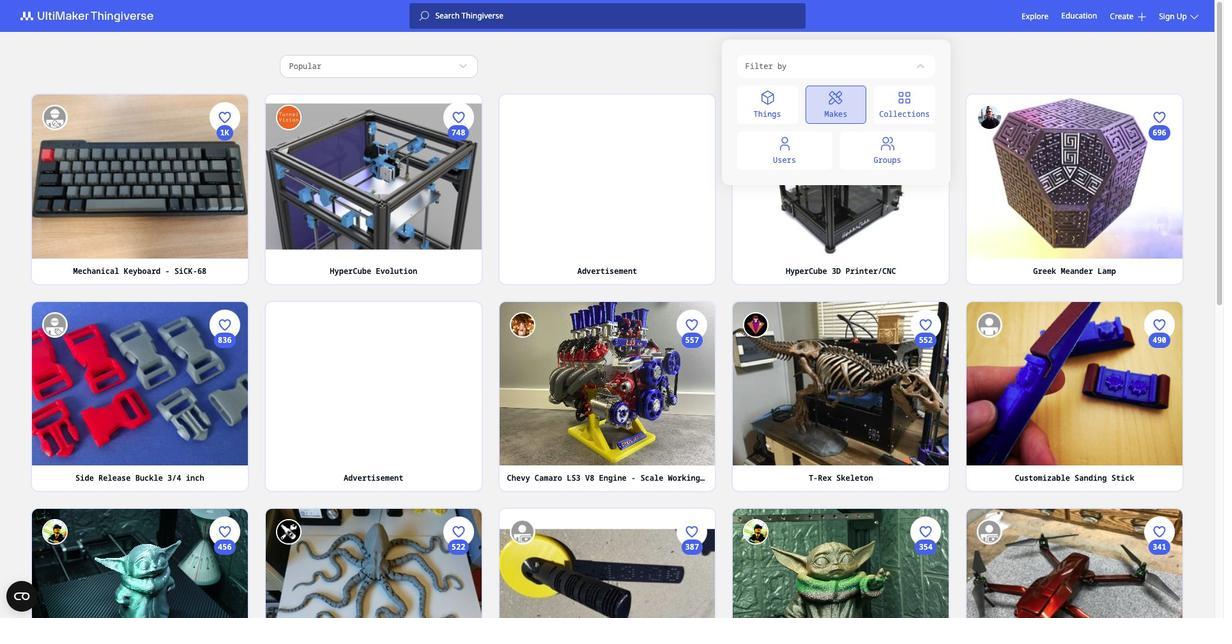 Task type: vqa. For each thing, say whether or not it's contained in the screenshot.


Task type: locate. For each thing, give the bounding box(es) containing it.
14k
[[452, 182, 466, 193]]

stick
[[1112, 473, 1135, 484]]

avatar image for 836
[[42, 312, 68, 338]]

model
[[705, 473, 728, 484]]

-
[[165, 266, 170, 276], [631, 473, 636, 484]]

490
[[1153, 335, 1167, 345]]

filter by
[[746, 61, 787, 72], [746, 61, 787, 72]]

1 vertical spatial advertisement
[[344, 473, 404, 484]]

68
[[197, 266, 207, 276]]

7k
[[220, 182, 229, 193]]

engine
[[599, 473, 627, 484]]

thumbnail representing a make from thing hypercube 3d printer/cnc image
[[733, 95, 949, 259]]

thumbnail representing a make from thing baby yoda ( the mandalorian ) image
[[32, 509, 248, 619]]

hypercube
[[330, 266, 371, 276], [786, 266, 828, 276]]

3/4
[[168, 473, 181, 484]]

greek
[[1034, 266, 1057, 276]]

1 horizontal spatial advertisement element
[[512, 95, 703, 254]]

- left scale
[[631, 473, 636, 484]]

greek meander lamp
[[1034, 266, 1117, 276]]

create
[[1110, 11, 1134, 21]]

22
[[220, 237, 229, 248]]

things
[[754, 109, 782, 120]]

1k
[[220, 127, 229, 138], [454, 597, 463, 608]]

camaro
[[535, 473, 562, 484]]

t-rex skeleton link
[[733, 466, 949, 492]]

advertisement
[[578, 266, 637, 276], [344, 473, 404, 484]]

696
[[1153, 127, 1167, 138]]

thumbnail representing a make from thing t-rex skeleton image
[[733, 302, 949, 466]]

hypercube left '3d'
[[786, 266, 828, 276]]

open widget image
[[6, 582, 37, 612]]

popular
[[289, 61, 321, 72]]

2 hypercube from the left
[[786, 266, 828, 276]]

1 horizontal spatial advertisement
[[578, 266, 637, 276]]

1k up 7k
[[220, 127, 229, 138]]

341
[[1153, 542, 1167, 553]]

Search Thingiverse text field
[[429, 11, 806, 21]]

hypercube for hypercube evolution
[[330, 266, 371, 276]]

hypercube 3d printer/cnc link
[[733, 259, 949, 284]]

626
[[919, 127, 933, 138]]

plusicon image
[[1139, 12, 1147, 21]]

chevy camaro ls3 v8 engine - scale working model link
[[500, 466, 728, 492]]

customizable sanding stick link
[[967, 466, 1183, 492]]

thumbnail representing a make from thing chevy camaro ls3 v8 engine - scale working model image
[[500, 302, 715, 466]]

advertisement element
[[512, 95, 703, 254], [273, 302, 489, 462]]

avatar image for 354
[[744, 520, 769, 545]]

0 vertical spatial advertisement
[[578, 266, 637, 276]]

meander
[[1061, 266, 1094, 276]]

1 hypercube from the left
[[330, 266, 371, 276]]

0 horizontal spatial 1k
[[220, 127, 229, 138]]

- left sick-
[[165, 266, 170, 276]]

0 horizontal spatial -
[[165, 266, 170, 276]]

thumbnail representing a make from thing baby yoda - free sample image
[[733, 509, 949, 619]]

hypercube inside 'link'
[[786, 266, 828, 276]]

things button
[[737, 86, 798, 124]]

748
[[452, 127, 466, 138]]

education link
[[1062, 9, 1098, 23]]

avatar image for 456
[[42, 520, 68, 545]]

1 vertical spatial 1k
[[454, 597, 463, 608]]

thumbnail representing a make from thing realistic octopus rounded and boxed image
[[266, 509, 482, 619]]

search control image
[[419, 11, 429, 21]]

1k down 522
[[454, 597, 463, 608]]

explore button
[[1022, 11, 1049, 21]]

522
[[452, 542, 466, 553]]

t-rex skeleton
[[809, 473, 874, 484]]

filter
[[746, 61, 773, 72], [746, 61, 773, 72]]

thumbnail representing a make from thing greek meander lamp image
[[967, 95, 1183, 259]]

by
[[778, 61, 787, 72], [778, 61, 787, 72]]

hypercube left evolution in the top left of the page
[[330, 266, 371, 276]]

avatar image for 626
[[744, 105, 769, 130]]

0 horizontal spatial advertisement
[[344, 473, 404, 484]]

0 vertical spatial advertisement element
[[512, 95, 703, 254]]

avatar image
[[42, 105, 68, 130], [276, 105, 302, 130], [744, 105, 769, 130], [977, 105, 1003, 130], [42, 312, 68, 338], [510, 312, 535, 338], [744, 312, 769, 338], [977, 312, 1003, 338], [42, 520, 68, 545], [276, 520, 302, 545], [510, 520, 535, 545], [744, 520, 769, 545], [977, 520, 1003, 545]]

1 horizontal spatial hypercube
[[786, 266, 828, 276]]

users button
[[737, 132, 833, 170]]

3k
[[1155, 597, 1165, 608]]

0 horizontal spatial advertisement element
[[273, 302, 489, 462]]

sanding
[[1075, 473, 1107, 484]]

t-
[[809, 473, 818, 484]]

0 vertical spatial 1k
[[220, 127, 229, 138]]

filter by button
[[737, 55, 935, 78], [737, 55, 935, 78]]

1 horizontal spatial -
[[631, 473, 636, 484]]

557
[[686, 335, 699, 345]]

1 vertical spatial -
[[631, 473, 636, 484]]

customizable sanding stick
[[1015, 473, 1135, 484]]

avatar image for 748
[[276, 105, 302, 130]]

avatar image for 552
[[744, 312, 769, 338]]

create button
[[1110, 11, 1147, 21]]

0 horizontal spatial hypercube
[[330, 266, 371, 276]]

354
[[919, 542, 933, 553]]

1 horizontal spatial 1k
[[454, 597, 463, 608]]

side release buckle 3/4 inch link
[[32, 466, 248, 492]]

keyboard
[[124, 266, 161, 276]]

v8
[[585, 473, 595, 484]]



Task type: describe. For each thing, give the bounding box(es) containing it.
advertisement for the advertisement element to the bottom
[[344, 473, 404, 484]]

hypercube 3d printer/cnc
[[786, 266, 897, 276]]

836
[[218, 335, 232, 345]]

0 vertical spatial -
[[165, 266, 170, 276]]

collections
[[880, 109, 930, 120]]

chevy camaro ls3 v8 engine - scale working model
[[507, 473, 728, 484]]

9
[[1158, 237, 1162, 248]]

skeleton
[[837, 473, 874, 484]]

45k
[[919, 390, 933, 401]]

hypercube evolution
[[330, 266, 417, 276]]

customizable
[[1015, 473, 1071, 484]]

advertisement for the advertisement element to the right
[[578, 266, 637, 276]]

release
[[98, 473, 131, 484]]

explore
[[1022, 11, 1049, 21]]

mechanical
[[73, 266, 119, 276]]

avatar image for 557
[[510, 312, 535, 338]]

scale
[[641, 473, 664, 484]]

thumbnail representing a make from thing side release buckle 3/4 inch image
[[32, 302, 248, 466]]

sign up
[[1160, 11, 1188, 21]]

thumbnail representing a make from thing digital sundial image
[[500, 509, 715, 619]]

thumbnail representing a make from thing customizable sanding stick image
[[967, 302, 1183, 466]]

61k
[[919, 597, 933, 608]]

side release buckle 3/4 inch
[[75, 473, 204, 484]]

sign up button
[[1160, 11, 1202, 21]]

387
[[686, 542, 699, 553]]

11k
[[686, 390, 699, 401]]

greek meander lamp link
[[967, 259, 1183, 284]]

avatar image for 522
[[276, 520, 302, 545]]

thumbnail representing a make from thing mechanical keyboard - sick-68 image
[[32, 95, 248, 259]]

avatar image for 387
[[510, 520, 535, 545]]

up
[[1177, 11, 1188, 21]]

21
[[922, 445, 931, 456]]

avatar image for 341
[[977, 520, 1003, 545]]

printer/cnc
[[846, 266, 897, 276]]

side
[[75, 473, 94, 484]]

collections button
[[874, 86, 935, 124]]

users
[[773, 155, 796, 166]]

inch
[[186, 473, 204, 484]]

23
[[688, 445, 697, 456]]

107
[[452, 237, 466, 248]]

hypercube evolution link
[[266, 259, 482, 284]]

rex
[[818, 473, 832, 484]]

makes
[[825, 109, 848, 120]]

mechanical keyboard - sick-68 link
[[32, 259, 248, 284]]

makerbot logo image
[[13, 8, 169, 24]]

ls3
[[567, 473, 581, 484]]

22k
[[218, 390, 232, 401]]

55k
[[1153, 390, 1167, 401]]

education
[[1062, 10, 1098, 21]]

evolution
[[376, 266, 417, 276]]

sick-
[[174, 266, 197, 276]]

thumbnail representing a make from thing hypercube evolution image
[[266, 95, 482, 259]]

76k
[[686, 597, 699, 608]]

chevy
[[507, 473, 530, 484]]

mechanical keyboard - sick-68
[[73, 266, 207, 276]]

avatar image for 490
[[977, 312, 1003, 338]]

3d
[[832, 266, 841, 276]]

thumbnail representing a make from thing foldable drone frame (wider body, higher ground clearence,bottom access plate) remix image
[[967, 509, 1183, 619]]

1 vertical spatial advertisement element
[[273, 302, 489, 462]]

5
[[223, 445, 227, 456]]

552
[[919, 335, 933, 345]]

lamp
[[1098, 266, 1117, 276]]

avatar image for 696
[[977, 105, 1003, 130]]

456
[[218, 542, 232, 553]]

hypercube for hypercube 3d printer/cnc
[[786, 266, 828, 276]]

0
[[1158, 445, 1162, 456]]

avatar image for 1k
[[42, 105, 68, 130]]

working
[[668, 473, 701, 484]]

makes button
[[806, 86, 867, 124]]

groups
[[874, 155, 902, 166]]

16k
[[919, 182, 933, 193]]

groups button
[[840, 132, 935, 170]]

buckle
[[135, 473, 163, 484]]

sign
[[1160, 11, 1175, 21]]

8k
[[220, 597, 229, 608]]



